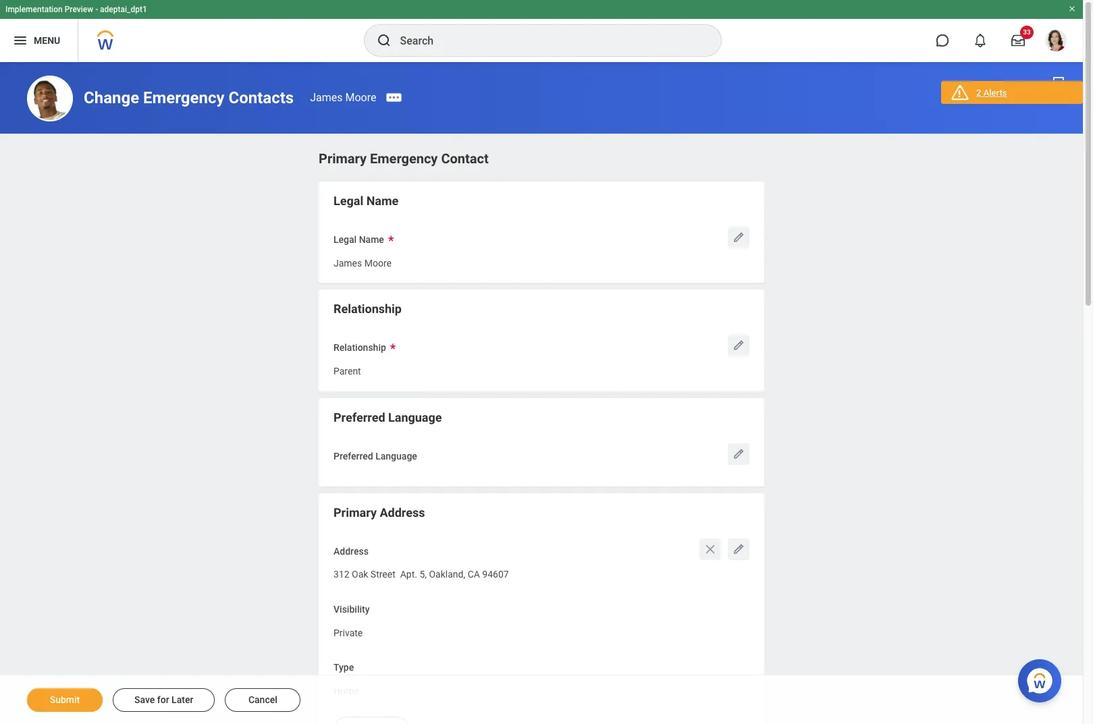 Task type: describe. For each thing, give the bounding box(es) containing it.
implementation preview -   adeptai_dpt1
[[5, 5, 147, 14]]

visibility
[[334, 604, 370, 615]]

notifications large image
[[974, 34, 987, 47]]

menu
[[34, 35, 60, 46]]

name for emergency
[[367, 194, 399, 208]]

2 alerts
[[977, 88, 1007, 98]]

preferred language element
[[319, 398, 765, 487]]

legal name element containing james moore
[[334, 249, 392, 274]]

cancel button
[[225, 689, 301, 713]]

change emergency contacts
[[84, 88, 294, 107]]

contacts
[[229, 88, 294, 107]]

1 preferred from the top
[[334, 411, 385, 425]]

relationship element containing relationship
[[319, 290, 765, 392]]

james moore for "james moore" link
[[310, 91, 376, 104]]

1 vertical spatial address
[[334, 546, 369, 557]]

cancel
[[248, 695, 277, 706]]

search image
[[376, 32, 392, 49]]

1 relationship from the top
[[334, 302, 402, 316]]

ca
[[468, 570, 480, 580]]

type
[[334, 663, 354, 674]]

legal name element containing legal name
[[319, 182, 765, 283]]

apt.
[[400, 570, 417, 580]]

relationship element inside primary emergency contact region
[[334, 357, 361, 382]]

james for "james moore" link
[[310, 91, 343, 104]]

save
[[134, 695, 155, 706]]

312 Oak Street  Apt. 5, Oakland, CA 94607 text field
[[334, 561, 509, 585]]

2 preferred from the top
[[334, 451, 373, 462]]

primary emergency contact region
[[319, 148, 765, 725]]

save for later
[[134, 695, 193, 706]]

primary emergency contact
[[319, 151, 489, 167]]

33 button
[[1004, 26, 1034, 55]]

implementation
[[5, 5, 63, 14]]

primary for primary emergency contact
[[319, 151, 367, 167]]

james for james moore text box
[[334, 258, 362, 269]]

demo_m061.png image
[[27, 76, 73, 122]]

oakland,
[[429, 570, 465, 580]]

emergency for change
[[143, 88, 225, 107]]

preview
[[65, 5, 93, 14]]

James Moore text field
[[334, 250, 392, 273]]

address element
[[334, 561, 509, 586]]

edit image for language
[[732, 448, 746, 461]]

action bar region
[[0, 675, 1083, 725]]

moore for james moore text box
[[365, 258, 392, 269]]

parent
[[334, 366, 361, 377]]

view printable version (pdf) image
[[1051, 76, 1067, 92]]

312 oak street  apt. 5, oakland, ca 94607
[[334, 570, 509, 580]]

james moore link
[[310, 91, 376, 104]]

justify image
[[12, 32, 28, 49]]

legal for primary
[[334, 194, 364, 208]]

later
[[172, 695, 193, 706]]

for
[[157, 695, 169, 706]]

33
[[1023, 28, 1031, 36]]

james moore for james moore text box
[[334, 258, 392, 269]]



Task type: vqa. For each thing, say whether or not it's contained in the screenshot.
the top captured
no



Task type: locate. For each thing, give the bounding box(es) containing it.
address
[[380, 506, 425, 520], [334, 546, 369, 557]]

emergency for primary
[[370, 151, 438, 167]]

street
[[371, 570, 396, 580]]

primary down "james moore" link
[[319, 151, 367, 167]]

relationship up parent text field
[[334, 343, 386, 354]]

menu banner
[[0, 0, 1083, 62]]

james inside text box
[[334, 258, 362, 269]]

1 vertical spatial relationship
[[334, 343, 386, 354]]

0 vertical spatial relationship
[[334, 302, 402, 316]]

name for name
[[359, 234, 384, 245]]

emergency inside region
[[370, 151, 438, 167]]

preferred language down the parent
[[334, 411, 442, 425]]

312
[[334, 570, 350, 580]]

legal name for primary
[[334, 194, 399, 208]]

Parent text field
[[334, 358, 361, 382]]

1 vertical spatial emergency
[[370, 151, 438, 167]]

legal name down primary emergency contact
[[334, 194, 399, 208]]

james
[[310, 91, 343, 104], [334, 258, 362, 269]]

1 preferred language from the top
[[334, 411, 442, 425]]

0 vertical spatial address
[[380, 506, 425, 520]]

0 vertical spatial moore
[[345, 91, 376, 104]]

2 vertical spatial edit image
[[732, 448, 746, 461]]

1 horizontal spatial address
[[380, 506, 425, 520]]

2 alerts button
[[942, 81, 1083, 107]]

1 vertical spatial language
[[376, 451, 417, 462]]

name up james moore text box
[[359, 234, 384, 245]]

0 vertical spatial edit image
[[732, 231, 746, 245]]

visibility element
[[334, 619, 363, 644]]

primary address
[[334, 506, 425, 520]]

preferred language
[[334, 411, 442, 425], [334, 451, 417, 462]]

legal name element
[[319, 182, 765, 283], [334, 249, 392, 274]]

language
[[388, 411, 442, 425], [376, 451, 417, 462]]

0 vertical spatial james moore
[[310, 91, 376, 104]]

0 horizontal spatial address
[[334, 546, 369, 557]]

5,
[[420, 570, 427, 580]]

0 vertical spatial language
[[388, 411, 442, 425]]

inbox large image
[[1012, 34, 1025, 47]]

2 preferred language from the top
[[334, 451, 417, 462]]

relationship
[[334, 302, 402, 316], [334, 343, 386, 354]]

change emergency contacts main content
[[0, 62, 1083, 725]]

james moore
[[310, 91, 376, 104], [334, 258, 392, 269]]

type element
[[334, 678, 359, 702]]

0 vertical spatial primary
[[319, 151, 367, 167]]

legal name
[[334, 194, 399, 208], [334, 234, 384, 245]]

edit image for name
[[732, 231, 746, 245]]

edit image
[[732, 231, 746, 245], [732, 339, 746, 353], [732, 448, 746, 461]]

1 vertical spatial name
[[359, 234, 384, 245]]

Home text field
[[334, 678, 359, 702]]

Search Workday  search field
[[400, 26, 693, 55]]

2 legal name from the top
[[334, 234, 384, 245]]

1 edit image from the top
[[732, 231, 746, 245]]

relationship element
[[319, 290, 765, 392], [334, 357, 361, 382]]

0 vertical spatial emergency
[[143, 88, 225, 107]]

close environment banner image
[[1069, 5, 1077, 13]]

1 vertical spatial james moore
[[334, 258, 392, 269]]

primary for primary address
[[334, 506, 377, 520]]

preferred language up primary address
[[334, 451, 417, 462]]

1 horizontal spatial emergency
[[370, 151, 438, 167]]

1 legal from the top
[[334, 194, 364, 208]]

legal for legal
[[334, 234, 357, 245]]

adeptai_dpt1
[[100, 5, 147, 14]]

0 vertical spatial name
[[367, 194, 399, 208]]

primary inside "element"
[[334, 506, 377, 520]]

1 vertical spatial legal
[[334, 234, 357, 245]]

exclamation image
[[955, 89, 965, 99]]

name down primary emergency contact
[[367, 194, 399, 208]]

1 vertical spatial moore
[[365, 258, 392, 269]]

2
[[977, 88, 982, 98]]

primary
[[319, 151, 367, 167], [334, 506, 377, 520]]

preferred up primary address
[[334, 451, 373, 462]]

alerts
[[984, 88, 1007, 98]]

2 edit image from the top
[[732, 339, 746, 353]]

moore
[[345, 91, 376, 104], [365, 258, 392, 269]]

legal name for legal
[[334, 234, 384, 245]]

moore inside text box
[[365, 258, 392, 269]]

profile logan mcneil image
[[1046, 30, 1067, 54]]

relationship element containing parent
[[334, 357, 361, 382]]

3 edit image from the top
[[732, 448, 746, 461]]

preferred down the parent
[[334, 411, 385, 425]]

1 vertical spatial edit image
[[732, 339, 746, 353]]

edit image
[[732, 543, 746, 556]]

-
[[95, 5, 98, 14]]

x image
[[704, 543, 717, 556]]

2 relationship from the top
[[334, 343, 386, 354]]

1 vertical spatial james
[[334, 258, 362, 269]]

save for later button
[[113, 689, 215, 713]]

1 vertical spatial preferred language
[[334, 451, 417, 462]]

contact
[[441, 151, 489, 167]]

change
[[84, 88, 139, 107]]

relationship down james moore text box
[[334, 302, 402, 316]]

0 vertical spatial legal name
[[334, 194, 399, 208]]

name
[[367, 194, 399, 208], [359, 234, 384, 245]]

94607
[[482, 570, 509, 580]]

home
[[334, 686, 359, 697]]

1 vertical spatial primary
[[334, 506, 377, 520]]

0 vertical spatial legal
[[334, 194, 364, 208]]

submit button
[[27, 689, 103, 713]]

1 vertical spatial legal name
[[334, 234, 384, 245]]

moore for "james moore" link
[[345, 91, 376, 104]]

0 vertical spatial preferred
[[334, 411, 385, 425]]

address up the apt.
[[380, 506, 425, 520]]

legal
[[334, 194, 364, 208], [334, 234, 357, 245]]

0 horizontal spatial emergency
[[143, 88, 225, 107]]

2 legal from the top
[[334, 234, 357, 245]]

1 vertical spatial preferred
[[334, 451, 373, 462]]

submit
[[50, 695, 80, 706]]

oak
[[352, 570, 368, 580]]

menu button
[[0, 19, 78, 62]]

legal name up james moore text box
[[334, 234, 384, 245]]

primary address element
[[319, 493, 765, 725]]

preferred
[[334, 411, 385, 425], [334, 451, 373, 462]]

private
[[334, 628, 363, 639]]

address up oak
[[334, 546, 369, 557]]

0 vertical spatial preferred language
[[334, 411, 442, 425]]

primary up oak
[[334, 506, 377, 520]]

edit image inside preferred language element
[[732, 448, 746, 461]]

emergency
[[143, 88, 225, 107], [370, 151, 438, 167]]

0 vertical spatial james
[[310, 91, 343, 104]]

1 legal name from the top
[[334, 194, 399, 208]]

Private text field
[[334, 620, 363, 643]]

james moore inside 'legal name' element
[[334, 258, 392, 269]]



